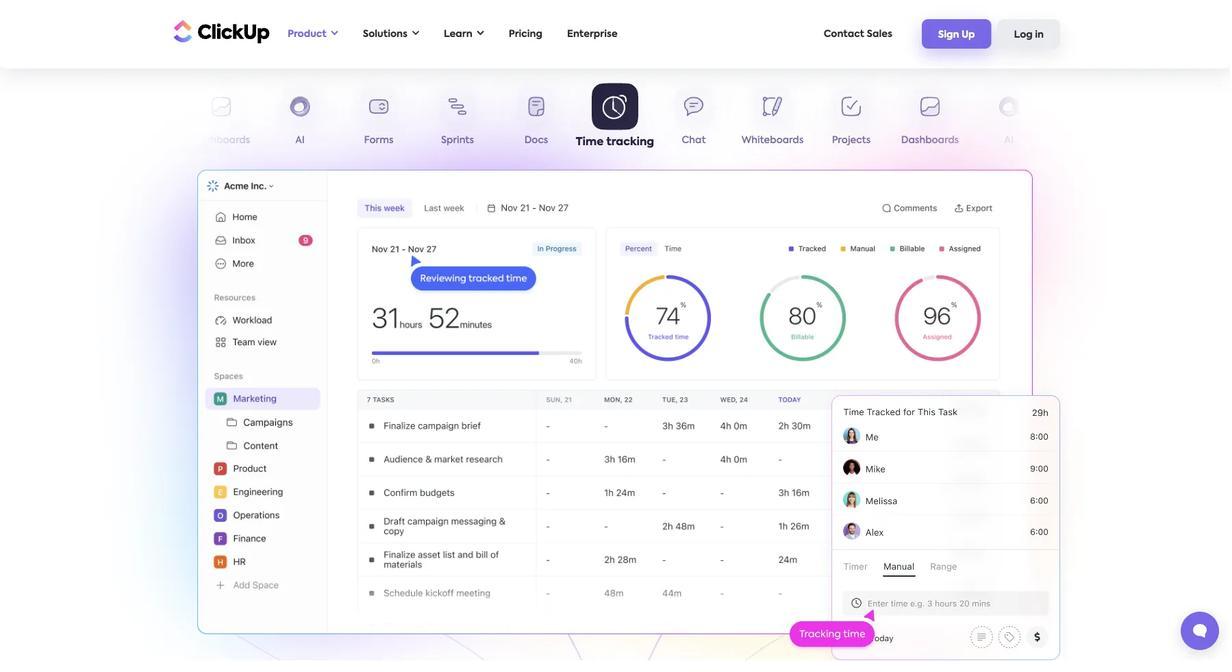 Task type: locate. For each thing, give the bounding box(es) containing it.
2 dashboards from the left
[[902, 136, 959, 145]]

forms button
[[340, 88, 418, 151], [1049, 88, 1128, 151]]

1 horizontal spatial dashboards button
[[891, 88, 970, 151]]

1 horizontal spatial forms
[[1073, 136, 1103, 145]]

dashboards button
[[182, 88, 261, 151], [891, 88, 970, 151]]

sign up
[[939, 30, 975, 40]]

0 horizontal spatial projects button
[[103, 88, 182, 151]]

sign
[[939, 30, 960, 40]]

forms
[[364, 136, 394, 145], [1073, 136, 1103, 145]]

1 ai from the left
[[295, 136, 305, 145]]

enterprise link
[[561, 20, 625, 48]]

projects button
[[103, 88, 182, 151], [812, 88, 891, 151]]

1 dashboards from the left
[[192, 136, 250, 145]]

log in link
[[998, 19, 1061, 49]]

time tracking image
[[197, 170, 1033, 634], [787, 380, 1078, 661]]

0 horizontal spatial ai button
[[261, 88, 340, 151]]

contact sales link
[[817, 20, 900, 48]]

1 horizontal spatial forms button
[[1049, 88, 1128, 151]]

1 horizontal spatial dashboards
[[902, 136, 959, 145]]

ai
[[295, 136, 305, 145], [1005, 136, 1014, 145]]

2 projects button from the left
[[812, 88, 891, 151]]

1 horizontal spatial ai
[[1005, 136, 1014, 145]]

solutions button
[[356, 20, 426, 48]]

learn
[[444, 29, 473, 39]]

0 horizontal spatial dashboards
[[192, 136, 250, 145]]

2 forms button from the left
[[1049, 88, 1128, 151]]

product button
[[281, 20, 345, 48]]

in
[[1036, 30, 1044, 40]]

1 forms from the left
[[364, 136, 394, 145]]

up
[[962, 30, 975, 40]]

0 horizontal spatial dashboards button
[[182, 88, 261, 151]]

sprints button
[[418, 88, 497, 151]]

0 horizontal spatial forms button
[[340, 88, 418, 151]]

0 horizontal spatial forms
[[364, 136, 394, 145]]

dashboards for 1st dashboards button from the right
[[902, 136, 959, 145]]

1 horizontal spatial projects button
[[812, 88, 891, 151]]

dashboards for first dashboards button from the left
[[192, 136, 250, 145]]

1 forms button from the left
[[340, 88, 418, 151]]

whiteboards
[[742, 136, 804, 145]]

projects
[[123, 136, 162, 145], [832, 136, 871, 145]]

0 horizontal spatial ai
[[295, 136, 305, 145]]

1 horizontal spatial ai button
[[970, 88, 1049, 151]]

docs
[[525, 136, 548, 145]]

2 projects from the left
[[832, 136, 871, 145]]

1 ai button from the left
[[261, 88, 340, 151]]

1 projects from the left
[[123, 136, 162, 145]]

dashboards
[[192, 136, 250, 145], [902, 136, 959, 145]]

0 horizontal spatial projects
[[123, 136, 162, 145]]

learn button
[[437, 20, 491, 48]]

log in
[[1015, 30, 1044, 40]]

1 horizontal spatial projects
[[832, 136, 871, 145]]

ai button
[[261, 88, 340, 151], [970, 88, 1049, 151]]

2 ai button from the left
[[970, 88, 1049, 151]]

whiteboards button
[[734, 88, 812, 151]]



Task type: vqa. For each thing, say whether or not it's contained in the screenshot.
right AI button
yes



Task type: describe. For each thing, give the bounding box(es) containing it.
contact
[[824, 29, 865, 39]]

clickup image
[[170, 18, 270, 44]]

sales
[[867, 29, 893, 39]]

time tracking
[[576, 136, 655, 147]]

sign up button
[[922, 19, 992, 49]]

solutions
[[363, 29, 408, 39]]

2 forms from the left
[[1073, 136, 1103, 145]]

enterprise
[[567, 29, 618, 39]]

pricing
[[509, 29, 543, 39]]

2 dashboards button from the left
[[891, 88, 970, 151]]

pricing link
[[502, 20, 550, 48]]

tracking
[[607, 136, 655, 147]]

2 ai from the left
[[1005, 136, 1014, 145]]

sprints
[[441, 136, 474, 145]]

log
[[1015, 30, 1033, 40]]

chat
[[682, 136, 706, 145]]

product
[[288, 29, 327, 39]]

1 dashboards button from the left
[[182, 88, 261, 151]]

time tracking button
[[576, 83, 655, 151]]

time
[[576, 136, 604, 147]]

contact sales
[[824, 29, 893, 39]]

1 projects button from the left
[[103, 88, 182, 151]]

docs button
[[497, 88, 576, 151]]

chat button
[[655, 88, 734, 151]]



